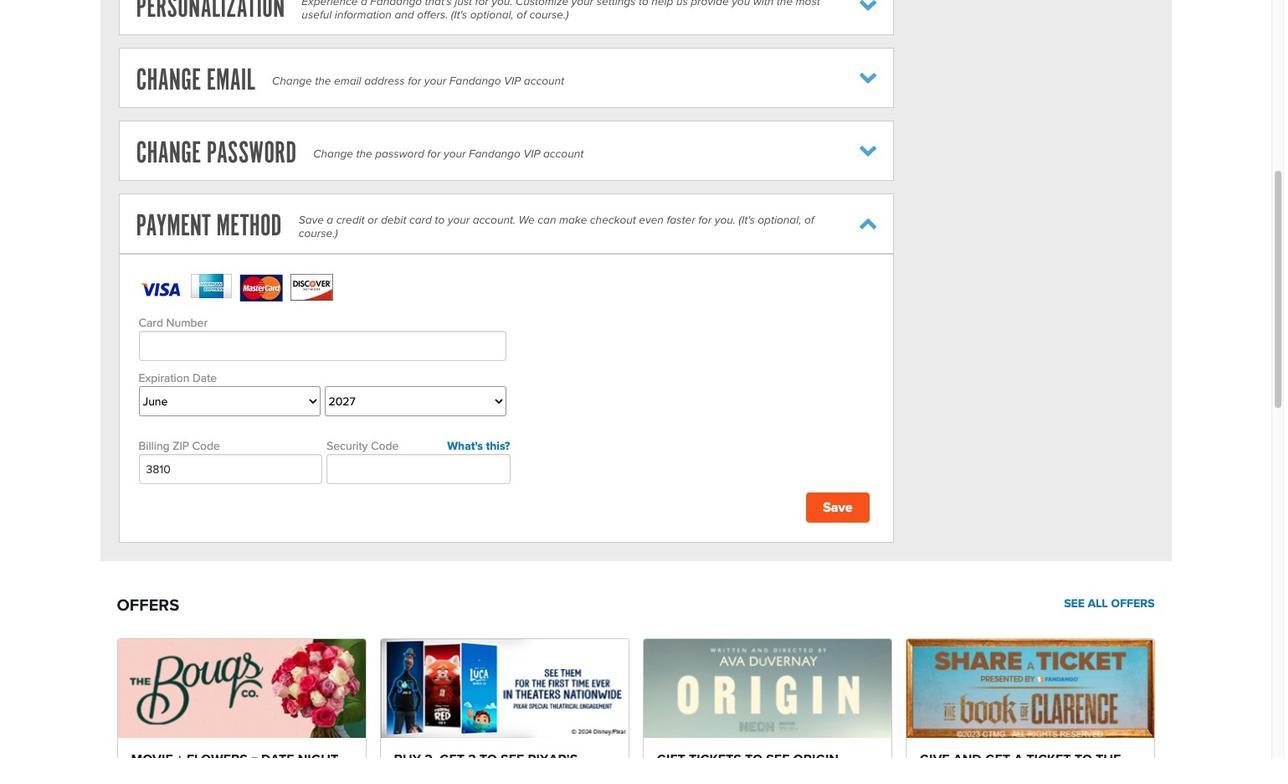 Task type: vqa. For each thing, say whether or not it's contained in the screenshot.
the bottom Advertisement "element"
no



Task type: locate. For each thing, give the bounding box(es) containing it.
of
[[517, 5, 527, 22], [805, 211, 815, 227]]

1 vertical spatial account
[[544, 144, 584, 161]]

the inside experience a fandango that's just for you. customize your settings to help us provide you with the most useful information and offers. (it's optional, of course.)
[[777, 0, 793, 9]]

(it's right faster
[[739, 211, 755, 227]]

1 horizontal spatial course.)
[[530, 5, 569, 22]]

2 collapsed section image from the top
[[860, 142, 877, 159]]

1 vertical spatial you.
[[715, 211, 736, 227]]

what's this?
[[447, 437, 511, 454]]

0 vertical spatial you.
[[492, 0, 513, 9]]

the left email
[[315, 72, 331, 88]]

password
[[207, 135, 297, 171]]

1 collapsed section image from the top
[[860, 70, 877, 86]]

debit
[[381, 211, 407, 227]]

change the password for your fandango vip account
[[314, 144, 584, 161]]

for inside experience a fandango that's just for you. customize your settings to help us provide you with the most useful information and offers. (it's optional, of course.)
[[475, 0, 489, 9]]

fandango
[[371, 0, 422, 9], [450, 72, 501, 88], [469, 144, 521, 161]]

credit
[[337, 211, 365, 227]]

0 horizontal spatial code
[[192, 437, 220, 454]]

Save credit card submit
[[807, 493, 870, 523]]

Card Number text field
[[139, 331, 506, 361]]

0 horizontal spatial (it's
[[451, 5, 468, 22]]

see all offers link
[[1065, 595, 1155, 632]]

you
[[732, 0, 751, 9]]

0 horizontal spatial course.)
[[299, 224, 338, 241]]

1 vertical spatial the
[[315, 72, 331, 88]]

of right "just"
[[517, 5, 527, 22]]

a
[[361, 0, 368, 9], [327, 211, 334, 227]]

useful
[[302, 5, 332, 22]]

None text field
[[327, 454, 511, 484]]

0 vertical spatial fandango
[[371, 0, 422, 9]]

offers
[[1112, 595, 1155, 611]]

0 horizontal spatial the
[[315, 72, 331, 88]]

0 vertical spatial optional,
[[470, 5, 514, 22]]

optional,
[[470, 5, 514, 22], [758, 211, 802, 227]]

code right zip
[[192, 437, 220, 454]]

a right save
[[327, 211, 334, 227]]

vip down experience a fandango that's just for you. customize your settings to help us provide you with the most useful information and offers. (it's optional, of course.) dropdown button on the top of page
[[504, 72, 521, 88]]

code right security
[[371, 437, 399, 454]]

collapsed section image up expanded section icon
[[860, 142, 877, 159]]

to left help
[[639, 0, 649, 9]]

this?
[[486, 437, 511, 454]]

1 vertical spatial to
[[435, 211, 445, 227]]

your left settings
[[572, 0, 594, 9]]

0 vertical spatial collapsed section image
[[860, 70, 877, 86]]

collapsed section image down collapsed section icon
[[860, 70, 877, 86]]

0 vertical spatial the
[[777, 0, 793, 9]]

2 vertical spatial the
[[356, 144, 373, 161]]

account down experience a fandango that's just for you. customize your settings to help us provide you with the most useful information and offers. (it's optional, of course.)
[[524, 72, 565, 88]]

the for email
[[315, 72, 331, 88]]

make
[[559, 211, 587, 227]]

movie + flowers = date night done right image
[[118, 639, 366, 738]]

the for password
[[356, 144, 373, 161]]

experience
[[302, 0, 358, 9]]

1 vertical spatial a
[[327, 211, 334, 227]]

collapsed section image
[[860, 70, 877, 86], [860, 142, 877, 159]]

course.) left settings
[[530, 5, 569, 22]]

1 horizontal spatial the
[[356, 144, 373, 161]]

change for change the password for your fandango vip account
[[314, 144, 353, 161]]

vip up the we
[[524, 144, 541, 161]]

0 vertical spatial (it's
[[451, 5, 468, 22]]

(it's right offers.
[[451, 5, 468, 22]]

1 horizontal spatial of
[[805, 211, 815, 227]]

0 vertical spatial a
[[361, 0, 368, 9]]

0 vertical spatial to
[[639, 0, 649, 9]]

fandango left that's
[[371, 0, 422, 9]]

1 horizontal spatial optional,
[[758, 211, 802, 227]]

course.) inside experience a fandango that's just for you. customize your settings to help us provide you with the most useful information and offers. (it's optional, of course.)
[[530, 5, 569, 22]]

for right address
[[408, 72, 422, 88]]

card
[[139, 314, 163, 331]]

fandango up account.
[[469, 144, 521, 161]]

1 vertical spatial (it's
[[739, 211, 755, 227]]

your
[[572, 0, 594, 9], [425, 72, 447, 88], [444, 144, 466, 161], [448, 211, 470, 227]]

billing zip code
[[139, 437, 220, 454]]

the
[[777, 0, 793, 9], [315, 72, 331, 88], [356, 144, 373, 161]]

a inside save a credit or debit card to your account. we can make checkout even faster for you. (it's optional, of course.)
[[327, 211, 334, 227]]

1 horizontal spatial you.
[[715, 211, 736, 227]]

1 vertical spatial of
[[805, 211, 815, 227]]

of inside experience a fandango that's just for you. customize your settings to help us provide you with the most useful information and offers. (it's optional, of course.)
[[517, 5, 527, 22]]

the right with
[[777, 0, 793, 9]]

for
[[475, 0, 489, 9], [408, 72, 422, 88], [427, 144, 441, 161], [699, 211, 712, 227]]

method
[[216, 208, 282, 244]]

of left expanded section icon
[[805, 211, 815, 227]]

course.) left or at the left top
[[299, 224, 338, 241]]

optional, inside experience a fandango that's just for you. customize your settings to help us provide you with the most useful information and offers. (it's optional, of course.)
[[470, 5, 514, 22]]

0 horizontal spatial you.
[[492, 0, 513, 9]]

2 horizontal spatial the
[[777, 0, 793, 9]]

information
[[335, 5, 392, 22]]

for right faster
[[699, 211, 712, 227]]

0 horizontal spatial a
[[327, 211, 334, 227]]

gift tickets to see origin image
[[644, 639, 892, 738]]

to inside experience a fandango that's just for you. customize your settings to help us provide you with the most useful information and offers. (it's optional, of course.)
[[639, 0, 649, 9]]

0 horizontal spatial vip
[[504, 72, 521, 88]]

to right card
[[435, 211, 445, 227]]

email
[[334, 72, 362, 88]]

your inside save a credit or debit card to your account. we can make checkout even faster for you. (it's optional, of course.)
[[448, 211, 470, 227]]

change
[[136, 62, 201, 98], [272, 72, 312, 88], [136, 135, 201, 171], [314, 144, 353, 161]]

or
[[368, 211, 378, 227]]

0 vertical spatial of
[[517, 5, 527, 22]]

to inside save a credit or debit card to your account. we can make checkout even faster for you. (it's optional, of course.)
[[435, 211, 445, 227]]

see
[[1065, 595, 1085, 611]]

0 vertical spatial course.)
[[530, 5, 569, 22]]

fandango inside experience a fandango that's just for you. customize your settings to help us provide you with the most useful information and offers. (it's optional, of course.)
[[371, 0, 422, 9]]

your right password
[[444, 144, 466, 161]]

a inside experience a fandango that's just for you. customize your settings to help us provide you with the most useful information and offers. (it's optional, of course.)
[[361, 0, 368, 9]]

1 horizontal spatial to
[[639, 0, 649, 9]]

you.
[[492, 0, 513, 9], [715, 211, 736, 227]]

see all offers
[[1065, 595, 1155, 611]]

1 vertical spatial course.)
[[299, 224, 338, 241]]

help
[[652, 0, 674, 9]]

fandango down experience a fandango that's just for you. customize your settings to help us provide you with the most useful information and offers. (it's optional, of course.) dropdown button on the top of page
[[450, 72, 501, 88]]

code
[[192, 437, 220, 454], [371, 437, 399, 454]]

account up make
[[544, 144, 584, 161]]

you. right "just"
[[492, 0, 513, 9]]

zip
[[173, 437, 189, 454]]

1 horizontal spatial (it's
[[739, 211, 755, 227]]

1 vertical spatial optional,
[[758, 211, 802, 227]]

buy 2, get 2 to see pixar's inside out 2 image
[[381, 639, 629, 738]]

0 horizontal spatial optional,
[[470, 5, 514, 22]]

vip
[[504, 72, 521, 88], [524, 144, 541, 161]]

1 horizontal spatial a
[[361, 0, 368, 9]]

collapsed section image for password
[[860, 142, 877, 159]]

number
[[166, 314, 208, 331]]

for right "just"
[[475, 0, 489, 9]]

course.)
[[530, 5, 569, 22], [299, 224, 338, 241]]

2 code from the left
[[371, 437, 399, 454]]

the left password
[[356, 144, 373, 161]]

your left account.
[[448, 211, 470, 227]]

0 horizontal spatial to
[[435, 211, 445, 227]]

change the email address for your fandango vip account
[[272, 72, 565, 88]]

(it's
[[451, 5, 468, 22], [739, 211, 755, 227]]

your inside experience a fandango that's just for you. customize your settings to help us provide you with the most useful information and offers. (it's optional, of course.)
[[572, 0, 594, 9]]

with
[[754, 0, 774, 9]]

account
[[524, 72, 565, 88], [544, 144, 584, 161]]

1 horizontal spatial code
[[371, 437, 399, 454]]

expanded section image
[[860, 215, 877, 232]]

of inside save a credit or debit card to your account. we can make checkout even faster for you. (it's optional, of course.)
[[805, 211, 815, 227]]

1 vertical spatial vip
[[524, 144, 541, 161]]

a right "experience"
[[361, 0, 368, 9]]

0 horizontal spatial of
[[517, 5, 527, 22]]

change password
[[136, 135, 297, 171]]

to
[[639, 0, 649, 9], [435, 211, 445, 227]]

1 vertical spatial collapsed section image
[[860, 142, 877, 159]]

card
[[410, 211, 432, 227]]

settings
[[597, 0, 636, 9]]

you. right faster
[[715, 211, 736, 227]]



Task type: describe. For each thing, give the bounding box(es) containing it.
offers.
[[417, 5, 448, 22]]

change for change the email address for your fandango vip account
[[272, 72, 312, 88]]

for right password
[[427, 144, 441, 161]]

(it's inside experience a fandango that's just for you. customize your settings to help us provide you with the most useful information and offers. (it's optional, of course.)
[[451, 5, 468, 22]]

1 horizontal spatial vip
[[524, 144, 541, 161]]

us
[[677, 0, 688, 9]]

security
[[327, 437, 368, 454]]

save a credit or debit card to your account. we can make checkout even faster for you. (it's optional, of course.)
[[299, 211, 815, 241]]

date
[[193, 369, 217, 386]]

a for save
[[327, 211, 334, 227]]

can
[[538, 211, 557, 227]]

even
[[639, 211, 664, 227]]

course.) inside save a credit or debit card to your account. we can make checkout even faster for you. (it's optional, of course.)
[[299, 224, 338, 241]]

0 vertical spatial account
[[524, 72, 565, 88]]

for inside save a credit or debit card to your account. we can make checkout even faster for you. (it's optional, of course.)
[[699, 211, 712, 227]]

experience a fandango that's just for you. customize your settings to help us provide you with the most useful information and offers. (it's optional, of course.) button
[[119, 0, 894, 35]]

optional, inside save a credit or debit card to your account. we can make checkout even faster for you. (it's optional, of course.)
[[758, 211, 802, 227]]

collapsed section image
[[860, 0, 877, 13]]

you. inside experience a fandango that's just for you. customize your settings to help us provide you with the most useful information and offers. (it's optional, of course.)
[[492, 0, 513, 9]]

what's
[[447, 437, 483, 454]]

all
[[1088, 595, 1109, 611]]

change email
[[136, 62, 256, 98]]

just
[[455, 0, 472, 9]]

provide
[[691, 0, 729, 9]]

account.
[[473, 211, 516, 227]]

a for experience
[[361, 0, 368, 9]]

you. inside save a credit or debit card to your account. we can make checkout even faster for you. (it's optional, of course.)
[[715, 211, 736, 227]]

1 vertical spatial fandango
[[450, 72, 501, 88]]

security code
[[327, 437, 399, 454]]

checkout
[[590, 211, 636, 227]]

address
[[365, 72, 405, 88]]

give and get a ticket to the book of clarence image
[[907, 639, 1155, 738]]

we
[[519, 211, 535, 227]]

that's
[[425, 0, 452, 9]]

payment
[[136, 208, 211, 244]]

faster
[[667, 211, 696, 227]]

most
[[796, 0, 821, 9]]

2 vertical spatial fandango
[[469, 144, 521, 161]]

password
[[375, 144, 424, 161]]

change for change email
[[136, 62, 201, 98]]

and
[[395, 5, 414, 22]]

(it's inside save a credit or debit card to your account. we can make checkout even faster for you. (it's optional, of course.)
[[739, 211, 755, 227]]

offers
[[117, 592, 179, 617]]

1 code from the left
[[192, 437, 220, 454]]

collapsed section image for email
[[860, 70, 877, 86]]

card number
[[139, 314, 208, 331]]

your right address
[[425, 72, 447, 88]]

expiration date
[[139, 369, 217, 386]]

customize
[[516, 0, 569, 9]]

experience a fandango that's just for you. customize your settings to help us provide you with the most useful information and offers. (it's optional, of course.)
[[302, 0, 821, 22]]

Billing ZIP Code text field
[[139, 454, 322, 484]]

what's this? button
[[447, 437, 511, 454]]

email
[[207, 62, 256, 98]]

save
[[299, 211, 324, 227]]

0 vertical spatial vip
[[504, 72, 521, 88]]

payment method
[[136, 208, 282, 244]]

change for change password
[[136, 135, 201, 171]]

expiration
[[139, 369, 190, 386]]

billing
[[139, 437, 170, 454]]



